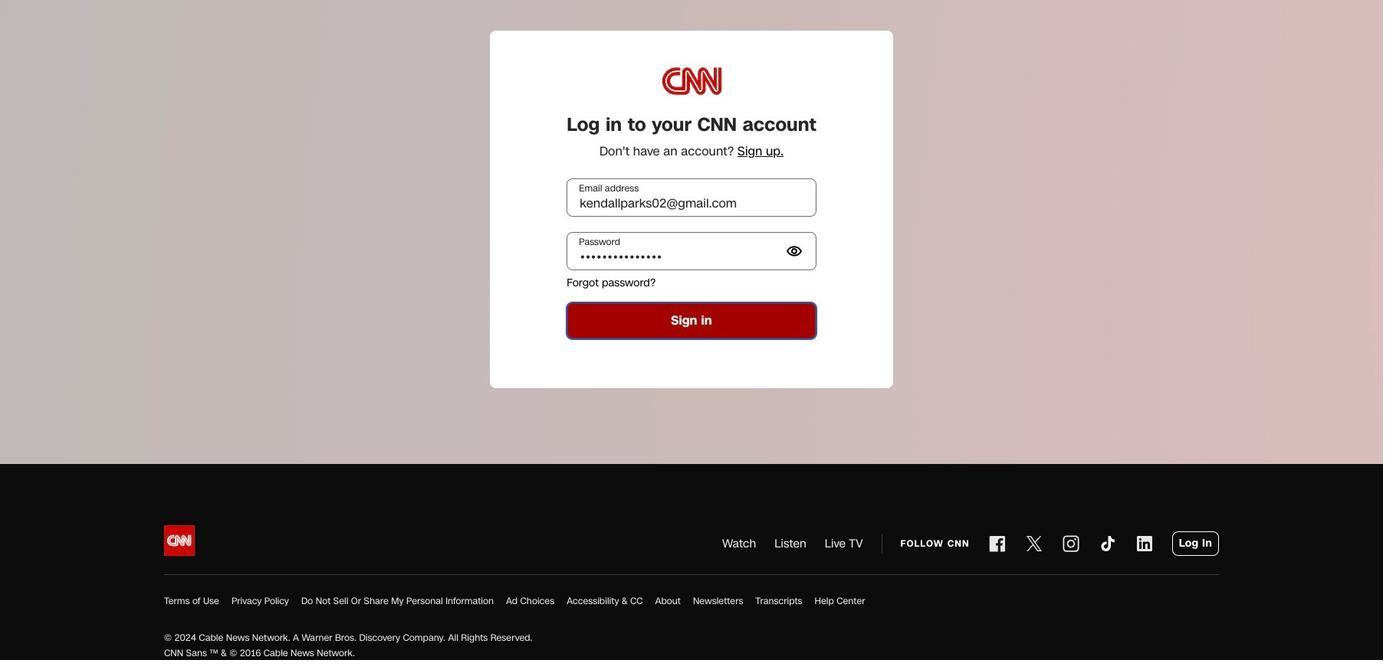 Task type: locate. For each thing, give the bounding box(es) containing it.
twitter image
[[1025, 535, 1043, 554]]

linkedin image
[[1135, 535, 1154, 554]]

instagram image
[[1062, 535, 1080, 554]]

main content
[[140, 0, 1244, 465]]

show password image
[[785, 242, 803, 261]]

facebook image
[[988, 535, 1006, 554]]



Task type: vqa. For each thing, say whether or not it's contained in the screenshot.
'main content'
yes



Task type: describe. For each thing, give the bounding box(es) containing it.
Email address email field
[[567, 179, 816, 217]]

Password password field
[[567, 232, 816, 271]]

tiktok image
[[1098, 535, 1117, 554]]



